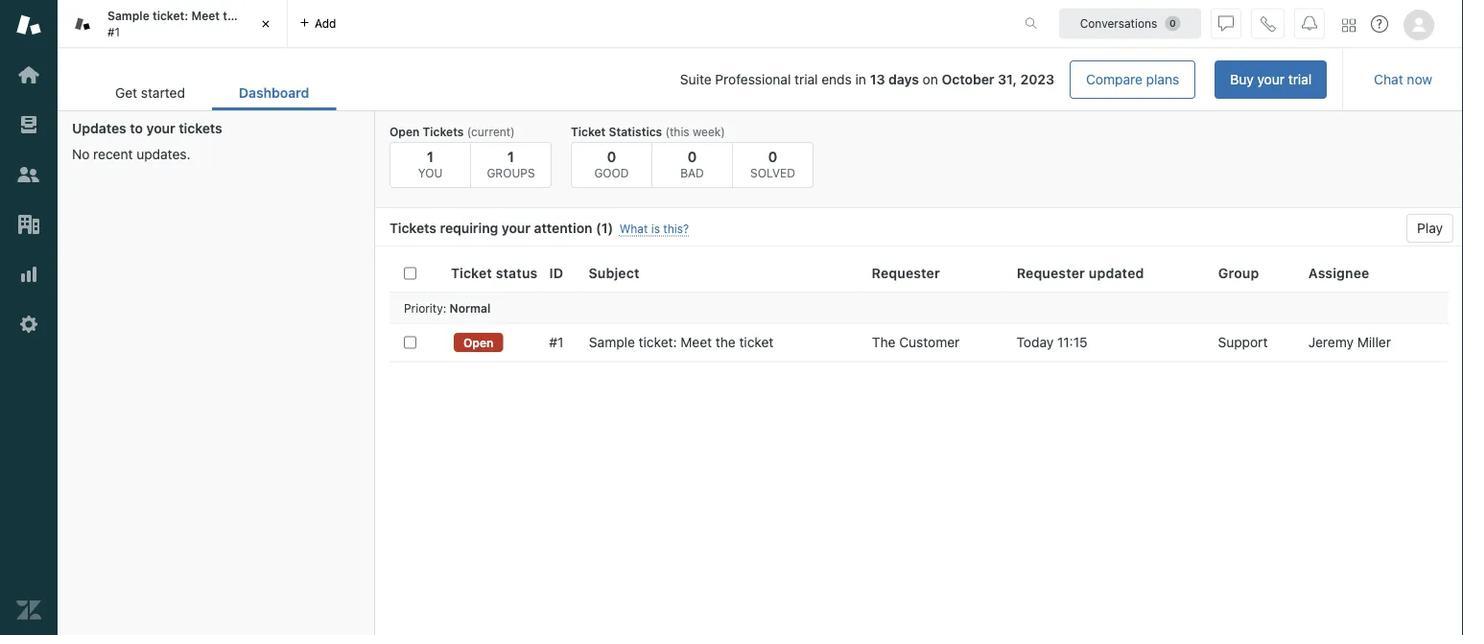 Task type: vqa. For each thing, say whether or not it's contained in the screenshot.
Priority : Normal
yes



Task type: locate. For each thing, give the bounding box(es) containing it.
updates.
[[137, 146, 191, 162]]

#1 down id
[[549, 335, 564, 350]]

1 horizontal spatial trial
[[1289, 72, 1312, 87]]

#1
[[108, 25, 120, 38], [549, 335, 564, 350]]

0 vertical spatial ticket
[[571, 125, 606, 138]]

1 vertical spatial sample
[[589, 335, 635, 350]]

1 horizontal spatial open
[[464, 336, 494, 349]]

trial down notifications icon
[[1289, 72, 1312, 87]]

1 horizontal spatial #1
[[549, 335, 564, 350]]

admin image
[[16, 312, 41, 337]]

professional
[[716, 72, 791, 87]]

0 vertical spatial your
[[1258, 72, 1285, 87]]

now
[[1408, 72, 1433, 87]]

ticket for sample ticket: meet the ticket
[[740, 335, 774, 350]]

1 horizontal spatial sample
[[589, 335, 635, 350]]

groups
[[487, 166, 535, 180]]

0 vertical spatial sample
[[108, 9, 149, 23]]

2 horizontal spatial your
[[1258, 72, 1285, 87]]

ticket: down "subject"
[[639, 335, 677, 350]]

0 up bad
[[688, 148, 697, 165]]

priority : normal
[[404, 301, 491, 315]]

open
[[390, 125, 420, 138], [464, 336, 494, 349]]

1 horizontal spatial 1
[[508, 148, 515, 165]]

1 inside 1 groups
[[508, 148, 515, 165]]

1 vertical spatial the
[[716, 335, 736, 350]]

open for open
[[464, 336, 494, 349]]

october
[[942, 72, 995, 87]]

meet
[[191, 9, 220, 23], [681, 335, 712, 350]]

0
[[607, 148, 617, 165], [688, 148, 697, 165], [769, 148, 778, 165]]

1 up groups
[[508, 148, 515, 165]]

jeremy miller
[[1309, 335, 1392, 350]]

0 horizontal spatial ticket:
[[153, 9, 188, 23]]

requester
[[872, 265, 941, 281], [1017, 265, 1086, 281]]

sample up get
[[108, 9, 149, 23]]

tab list
[[88, 75, 336, 110]]

ticket inside grid
[[740, 335, 774, 350]]

ticket status
[[451, 265, 538, 281]]

tab
[[58, 0, 288, 48]]

chat now button
[[1359, 60, 1448, 99]]

1 horizontal spatial your
[[502, 220, 531, 236]]

your up status
[[502, 220, 531, 236]]

0 vertical spatial ticket
[[244, 9, 276, 23]]

today
[[1017, 335, 1054, 350]]

1 vertical spatial meet
[[681, 335, 712, 350]]

1 vertical spatial #1
[[549, 335, 564, 350]]

0 horizontal spatial #1
[[108, 25, 120, 38]]

get started
[[115, 85, 185, 101]]

0 up good
[[607, 148, 617, 165]]

the inside sample ticket: meet the ticket #1
[[223, 9, 241, 23]]

chat now
[[1375, 72, 1433, 87]]

suite
[[680, 72, 712, 87]]

your for updates to your tickets
[[146, 120, 175, 136]]

1 horizontal spatial requester
[[1017, 265, 1086, 281]]

1 horizontal spatial ticket
[[740, 335, 774, 350]]

1 vertical spatial your
[[146, 120, 175, 136]]

2 horizontal spatial 0
[[769, 148, 778, 165]]

section
[[352, 60, 1328, 99]]

no recent updates.
[[72, 146, 191, 162]]

1 horizontal spatial the
[[716, 335, 736, 350]]

close image
[[256, 14, 275, 34]]

plans
[[1147, 72, 1180, 87]]

0 horizontal spatial 0
[[607, 148, 617, 165]]

1 left the what
[[602, 220, 608, 236]]

sample ticket: meet the ticket
[[589, 335, 774, 350]]

2 requester from the left
[[1017, 265, 1086, 281]]

0 horizontal spatial trial
[[795, 72, 818, 87]]

0 horizontal spatial your
[[146, 120, 175, 136]]

add
[[315, 17, 336, 30]]

ticket inside sample ticket: meet the ticket #1
[[244, 9, 276, 23]]

sample for sample ticket: meet the ticket
[[589, 335, 635, 350]]

your right to
[[146, 120, 175, 136]]

1 up you
[[427, 148, 434, 165]]

0 horizontal spatial the
[[223, 9, 241, 23]]

grid
[[375, 254, 1464, 635]]

updated
[[1089, 265, 1145, 281]]

1 trial from the left
[[1289, 72, 1312, 87]]

tickets
[[179, 120, 222, 136]]

0 vertical spatial meet
[[191, 9, 220, 23]]

None checkbox
[[404, 336, 417, 349]]

buy your trial button
[[1215, 60, 1328, 99]]

tabs tab list
[[58, 0, 1005, 48]]

open down normal
[[464, 336, 494, 349]]

3 0 from the left
[[769, 148, 778, 165]]

ticket: inside grid
[[639, 335, 677, 350]]

0 for 0 bad
[[688, 148, 697, 165]]

tickets up 1 you
[[423, 125, 464, 138]]

1 horizontal spatial ticket
[[571, 125, 606, 138]]

0 horizontal spatial open
[[390, 125, 420, 138]]

1 requester from the left
[[872, 265, 941, 281]]

play
[[1418, 220, 1444, 236]]

2 0 from the left
[[688, 148, 697, 165]]

ticket:
[[153, 9, 188, 23], [639, 335, 677, 350]]

views image
[[16, 112, 41, 137]]

jeremy
[[1309, 335, 1354, 350]]

1 0 from the left
[[607, 148, 617, 165]]

0 horizontal spatial ticket
[[244, 9, 276, 23]]

notifications image
[[1303, 16, 1318, 31]]

ticket statistics (this week)
[[571, 125, 726, 138]]

1 horizontal spatial meet
[[681, 335, 712, 350]]

main element
[[0, 0, 58, 635]]

ticket up normal
[[451, 265, 492, 281]]

days
[[889, 72, 919, 87]]

add button
[[288, 0, 348, 47]]

zendesk support image
[[16, 12, 41, 37]]

in
[[856, 72, 867, 87]]

0 horizontal spatial ticket
[[451, 265, 492, 281]]

0 inside 0 bad
[[688, 148, 697, 165]]

ticket: up started
[[153, 9, 188, 23]]

1 vertical spatial ticket
[[451, 265, 492, 281]]

section containing compare plans
[[352, 60, 1328, 99]]

sample ticket: meet the ticket #1
[[108, 9, 276, 38]]

1 vertical spatial open
[[464, 336, 494, 349]]

the inside sample ticket: meet the ticket link
[[716, 335, 736, 350]]

open inside grid
[[464, 336, 494, 349]]

0 inside 0 good
[[607, 148, 617, 165]]

organizations image
[[16, 212, 41, 237]]

1
[[427, 148, 434, 165], [508, 148, 515, 165], [602, 220, 608, 236]]

the
[[223, 9, 241, 23], [716, 335, 736, 350]]

requester for requester
[[872, 265, 941, 281]]

bad
[[681, 166, 704, 180]]

0 vertical spatial ticket:
[[153, 9, 188, 23]]

0 horizontal spatial sample
[[108, 9, 149, 23]]

ticket: inside sample ticket: meet the ticket #1
[[153, 9, 188, 23]]

tab list containing get started
[[88, 75, 336, 110]]

0 vertical spatial the
[[223, 9, 241, 23]]

0 vertical spatial #1
[[108, 25, 120, 38]]

1 for 1 groups
[[508, 148, 515, 165]]

#1 inside sample ticket: meet the ticket #1
[[108, 25, 120, 38]]

your inside buy your trial button
[[1258, 72, 1285, 87]]

meet inside sample ticket: meet the ticket #1
[[191, 9, 220, 23]]

meet inside grid
[[681, 335, 712, 350]]

1 inside 1 you
[[427, 148, 434, 165]]

1 for 1 you
[[427, 148, 434, 165]]

0 up solved
[[769, 148, 778, 165]]

0 horizontal spatial 1
[[427, 148, 434, 165]]

#1 up get
[[108, 25, 120, 38]]

trial left 'ends'
[[795, 72, 818, 87]]

the for sample ticket: meet the ticket #1
[[223, 9, 241, 23]]

tickets up select all tickets checkbox
[[390, 220, 437, 236]]

meet for sample ticket: meet the ticket #1
[[191, 9, 220, 23]]

sample
[[108, 9, 149, 23], [589, 335, 635, 350]]

2 trial from the left
[[795, 72, 818, 87]]

requester left updated
[[1017, 265, 1086, 281]]

ticket up 0 good
[[571, 125, 606, 138]]

tickets
[[423, 125, 464, 138], [390, 220, 437, 236]]

get help image
[[1372, 15, 1389, 33]]

your
[[1258, 72, 1285, 87], [146, 120, 175, 136], [502, 220, 531, 236]]

your right buy
[[1258, 72, 1285, 87]]

open up 1 you
[[390, 125, 420, 138]]

0 for 0 solved
[[769, 148, 778, 165]]

1 vertical spatial ticket
[[740, 335, 774, 350]]

open tickets (current)
[[390, 125, 515, 138]]

trial for your
[[1289, 72, 1312, 87]]

2 vertical spatial your
[[502, 220, 531, 236]]

ticket
[[571, 125, 606, 138], [451, 265, 492, 281]]

Select All Tickets checkbox
[[404, 267, 417, 280]]

ticket
[[244, 9, 276, 23], [740, 335, 774, 350]]

zendesk products image
[[1343, 19, 1356, 32]]

sample inside sample ticket: meet the ticket #1
[[108, 9, 149, 23]]

1 horizontal spatial 0
[[688, 148, 697, 165]]

0 inside 0 solved
[[769, 148, 778, 165]]

solved
[[751, 166, 796, 180]]

status
[[496, 265, 538, 281]]

sample down "subject"
[[589, 335, 635, 350]]

1 vertical spatial ticket:
[[639, 335, 677, 350]]

trial for professional
[[795, 72, 818, 87]]

0 horizontal spatial meet
[[191, 9, 220, 23]]

31,
[[998, 72, 1018, 87]]

0 horizontal spatial requester
[[872, 265, 941, 281]]

suite professional trial ends in 13 days on october 31, 2023
[[680, 72, 1055, 87]]

requester up the customer
[[872, 265, 941, 281]]

trial inside button
[[1289, 72, 1312, 87]]

trial
[[1289, 72, 1312, 87], [795, 72, 818, 87]]

1 horizontal spatial ticket:
[[639, 335, 677, 350]]

0 vertical spatial open
[[390, 125, 420, 138]]

requester for requester updated
[[1017, 265, 1086, 281]]

1 you
[[418, 148, 443, 180]]

play button
[[1407, 214, 1454, 243]]

conversations
[[1081, 17, 1158, 30]]

zendesk image
[[16, 598, 41, 623]]



Task type: describe. For each thing, give the bounding box(es) containing it.
#1 inside grid
[[549, 335, 564, 350]]

ends
[[822, 72, 852, 87]]

customers image
[[16, 162, 41, 187]]

0 solved
[[751, 148, 796, 180]]

0 for 0 good
[[607, 148, 617, 165]]

grid containing ticket status
[[375, 254, 1464, 635]]

2023
[[1021, 72, 1055, 87]]

ticket: for sample ticket: meet the ticket #1
[[153, 9, 188, 23]]

requester updated
[[1017, 265, 1145, 281]]

tab containing sample ticket: meet the ticket
[[58, 0, 288, 48]]

(
[[596, 220, 602, 236]]

1 groups
[[487, 148, 535, 180]]

miller
[[1358, 335, 1392, 350]]

the
[[872, 335, 896, 350]]

:
[[443, 301, 447, 315]]

button displays agent's chat status as invisible. image
[[1219, 16, 1234, 31]]

your for tickets requiring your attention ( 1 ) what is this?
[[502, 220, 531, 236]]

get
[[115, 85, 137, 101]]

11:15
[[1058, 335, 1088, 350]]

you
[[418, 166, 443, 180]]

statistics
[[609, 125, 663, 138]]

get started image
[[16, 62, 41, 87]]

good
[[595, 166, 629, 180]]

(this
[[666, 125, 690, 138]]

ticket for ticket statistics (this week)
[[571, 125, 606, 138]]

0 good
[[595, 148, 629, 180]]

priority
[[404, 301, 443, 315]]

(current)
[[467, 125, 515, 138]]

on
[[923, 72, 939, 87]]

the for sample ticket: meet the ticket
[[716, 335, 736, 350]]

none checkbox inside grid
[[404, 336, 417, 349]]

today 11:15
[[1017, 335, 1088, 350]]

updates to your tickets
[[72, 120, 222, 136]]

get started tab
[[88, 75, 212, 110]]

)
[[608, 220, 613, 236]]

normal
[[450, 301, 491, 315]]

this?
[[664, 222, 689, 236]]

support
[[1219, 335, 1268, 350]]

buy
[[1231, 72, 1254, 87]]

reporting image
[[16, 262, 41, 287]]

what
[[620, 222, 648, 236]]

id
[[550, 265, 564, 281]]

ticket for sample ticket: meet the ticket #1
[[244, 9, 276, 23]]

started
[[141, 85, 185, 101]]

updates
[[72, 120, 126, 136]]

attention
[[534, 220, 593, 236]]

ticket for ticket status
[[451, 265, 492, 281]]

sample ticket: meet the ticket link
[[589, 334, 774, 351]]

dashboard
[[239, 85, 309, 101]]

2 horizontal spatial 1
[[602, 220, 608, 236]]

to
[[130, 120, 143, 136]]

sample for sample ticket: meet the ticket #1
[[108, 9, 149, 23]]

0 bad
[[681, 148, 704, 180]]

assignee
[[1309, 265, 1370, 281]]

buy your trial
[[1231, 72, 1312, 87]]

the customer
[[872, 335, 960, 350]]

tickets requiring your attention ( 1 ) what is this?
[[390, 220, 689, 236]]

October 31, 2023 text field
[[942, 72, 1055, 87]]

ticket: for sample ticket: meet the ticket
[[639, 335, 677, 350]]

0 vertical spatial tickets
[[423, 125, 464, 138]]

13
[[870, 72, 886, 87]]

subject
[[589, 265, 640, 281]]

week)
[[693, 125, 726, 138]]

no
[[72, 146, 90, 162]]

compare plans button
[[1070, 60, 1196, 99]]

meet for sample ticket: meet the ticket
[[681, 335, 712, 350]]

requiring
[[440, 220, 498, 236]]

compare plans
[[1087, 72, 1180, 87]]

recent
[[93, 146, 133, 162]]

customer
[[900, 335, 960, 350]]

group
[[1219, 265, 1260, 281]]

compare
[[1087, 72, 1143, 87]]

chat
[[1375, 72, 1404, 87]]

1 vertical spatial tickets
[[390, 220, 437, 236]]

is
[[652, 222, 660, 236]]

open for open tickets (current)
[[390, 125, 420, 138]]

conversations button
[[1060, 8, 1202, 39]]



